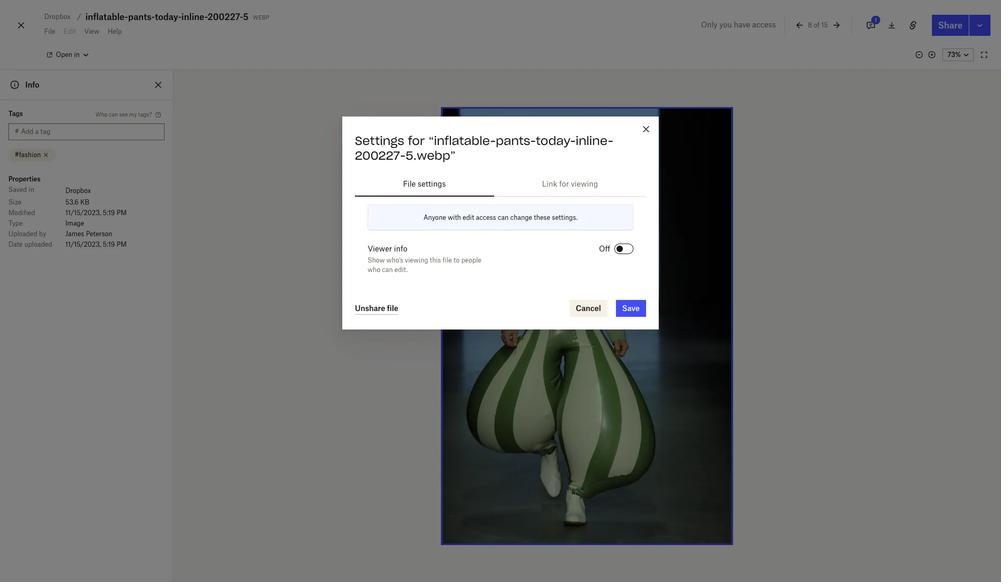 Task type: vqa. For each thing, say whether or not it's contained in the screenshot.
the bottommost All files
no



Task type: locate. For each thing, give the bounding box(es) containing it.
settings
[[355, 133, 404, 148]]

peterson
[[86, 230, 112, 238]]

for right link
[[559, 179, 569, 188]]

row up kb
[[8, 185, 165, 197]]

1 vertical spatial 11/15/2023,
[[65, 241, 101, 248]]

settings
[[418, 179, 446, 188]]

2 pm from the top
[[117, 241, 127, 248]]

cancel
[[576, 304, 601, 313]]

11/15/2023, down 'james peterson'
[[65, 241, 101, 248]]

1 horizontal spatial pants-
[[496, 133, 536, 148]]

#fashion button
[[8, 149, 56, 161]]

only
[[701, 20, 718, 29]]

can
[[109, 111, 118, 117], [498, 214, 509, 222], [382, 266, 393, 274]]

1 vertical spatial inline-
[[576, 133, 614, 148]]

for for link
[[559, 179, 569, 188]]

11/15/2023,
[[65, 209, 101, 217], [65, 241, 101, 248]]

2 vertical spatial can
[[382, 266, 393, 274]]

1 horizontal spatial for
[[559, 179, 569, 188]]

share
[[938, 20, 963, 31]]

access
[[752, 20, 776, 29], [476, 214, 496, 222]]

0 vertical spatial viewing
[[571, 179, 598, 188]]

1 horizontal spatial today-
[[536, 133, 576, 148]]

only you have access
[[701, 20, 776, 29]]

/ inflatable-pants-today-inline-200227-5 webp
[[77, 12, 269, 22]]

for inside settings for "inflatable-pants-today-inline- 200227-5.webp"
[[408, 133, 425, 148]]

viewing right link
[[571, 179, 598, 188]]

1 horizontal spatial access
[[752, 20, 776, 29]]

tab list inside the settings for "inflatable-pants-today-inline-200227-5.webp" "dialog"
[[355, 171, 646, 197]]

11/15/2023, 5:19 pm
[[65, 209, 127, 217], [65, 241, 127, 248]]

2 horizontal spatial can
[[498, 214, 509, 222]]

0 vertical spatial for
[[408, 133, 425, 148]]

15
[[822, 21, 828, 29]]

1 horizontal spatial can
[[382, 266, 393, 274]]

53.6
[[65, 198, 79, 206]]

1 vertical spatial pants-
[[496, 133, 536, 148]]

for inside tab
[[559, 179, 569, 188]]

0 vertical spatial 11/15/2023,
[[65, 209, 101, 217]]

access for have
[[752, 20, 776, 29]]

0 vertical spatial today-
[[155, 12, 182, 22]]

2 row from the top
[[8, 197, 165, 208]]

row down image
[[8, 229, 165, 240]]

1 11/15/2023, from the top
[[65, 209, 101, 217]]

who can see my tags? image
[[154, 111, 162, 119]]

access inside file settings tab panel
[[476, 214, 496, 222]]

1 vertical spatial viewing
[[405, 256, 428, 264]]

0 vertical spatial access
[[752, 20, 776, 29]]

see
[[119, 111, 128, 117]]

file left to
[[443, 256, 452, 264]]

8
[[808, 21, 812, 29]]

1 vertical spatial access
[[476, 214, 496, 222]]

0 vertical spatial 200227-
[[208, 12, 243, 22]]

inline- left '5'
[[182, 12, 208, 22]]

can left change
[[498, 214, 509, 222]]

6 row from the top
[[8, 240, 165, 250]]

edit.
[[395, 266, 408, 274]]

1 horizontal spatial viewing
[[571, 179, 598, 188]]

3 row from the top
[[8, 208, 165, 218]]

today-
[[155, 12, 182, 22], [536, 133, 576, 148]]

settings for "inflatable-pants-today-inline-200227-5.webp" dialog
[[342, 117, 659, 466]]

0 vertical spatial pm
[[117, 209, 127, 217]]

1 horizontal spatial file
[[443, 256, 452, 264]]

1 vertical spatial for
[[559, 179, 569, 188]]

0 horizontal spatial pants-
[[128, 12, 155, 22]]

#
[[15, 128, 19, 136]]

file
[[443, 256, 452, 264], [387, 304, 398, 313]]

for for settings
[[408, 133, 425, 148]]

0 horizontal spatial inline-
[[182, 12, 208, 22]]

1 vertical spatial pm
[[117, 241, 127, 248]]

table
[[8, 185, 165, 250]]

11/15/2023, 5:19 pm down kb
[[65, 209, 127, 217]]

2 5:19 from the top
[[103, 241, 115, 248]]

0 horizontal spatial for
[[408, 133, 425, 148]]

0 vertical spatial pants-
[[128, 12, 155, 22]]

viewing
[[571, 179, 598, 188], [405, 256, 428, 264]]

inflatable-
[[85, 12, 128, 22]]

1 row from the top
[[8, 185, 165, 197]]

inline- up link for viewing on the right of page
[[576, 133, 614, 148]]

file
[[403, 179, 416, 188]]

can left see
[[109, 111, 118, 117]]

settings for "inflatable-pants-today-inline- 200227-5.webp"
[[355, 133, 614, 163]]

row
[[8, 185, 165, 197], [8, 197, 165, 208], [8, 208, 165, 218], [8, 218, 165, 229], [8, 229, 165, 240], [8, 240, 165, 250]]

0 vertical spatial 5:19
[[103, 209, 115, 217]]

with
[[448, 214, 461, 222]]

access right edit
[[476, 214, 496, 222]]

row containing type
[[8, 218, 165, 229]]

pm
[[117, 209, 127, 217], [117, 241, 127, 248]]

11/15/2023, 5:19 pm down peterson
[[65, 241, 127, 248]]

200227- left webp
[[208, 12, 243, 22]]

unshare file button
[[355, 302, 398, 315]]

viewing up edit.
[[405, 256, 428, 264]]

pants-
[[128, 12, 155, 22], [496, 133, 536, 148]]

1 vertical spatial 5:19
[[103, 241, 115, 248]]

2 11/15/2023, from the top
[[65, 241, 101, 248]]

0 vertical spatial can
[[109, 111, 118, 117]]

access right have
[[752, 20, 776, 29]]

row down 'james peterson'
[[8, 240, 165, 250]]

1 vertical spatial file
[[387, 304, 398, 313]]

access for edit
[[476, 214, 496, 222]]

saved in
[[8, 186, 34, 194]]

unshare
[[355, 304, 385, 313]]

2 11/15/2023, 5:19 pm from the top
[[65, 241, 127, 248]]

#fashion
[[15, 151, 41, 159]]

save button
[[616, 300, 646, 317]]

tab list containing file settings
[[355, 171, 646, 197]]

1 pm from the top
[[117, 209, 127, 217]]

pm for kb
[[117, 209, 127, 217]]

row up 'james peterson'
[[8, 218, 165, 229]]

row containing saved in
[[8, 185, 165, 197]]

200227-
[[208, 12, 243, 22], [355, 148, 406, 163]]

uploaded by
[[8, 230, 46, 238]]

11/15/2023, for kb
[[65, 209, 101, 217]]

1 horizontal spatial 200227-
[[355, 148, 406, 163]]

row down kb
[[8, 208, 165, 218]]

11/15/2023, down kb
[[65, 209, 101, 217]]

5:19 up peterson
[[103, 209, 115, 217]]

0 vertical spatial 11/15/2023, 5:19 pm
[[65, 209, 127, 217]]

5 row from the top
[[8, 229, 165, 240]]

4 row from the top
[[8, 218, 165, 229]]

kb
[[80, 198, 89, 206]]

settings.
[[552, 214, 578, 222]]

for right settings
[[408, 133, 425, 148]]

inline- inside settings for "inflatable-pants-today-inline- 200227-5.webp"
[[576, 133, 614, 148]]

1 5:19 from the top
[[103, 209, 115, 217]]

close image
[[15, 17, 27, 34]]

james peterson
[[65, 230, 112, 238]]

can down who's
[[382, 266, 393, 274]]

file right 'unshare'
[[387, 304, 398, 313]]

0 vertical spatial inline-
[[182, 12, 208, 22]]

table containing saved in
[[8, 185, 165, 250]]

edit
[[463, 214, 474, 222]]

0 horizontal spatial viewing
[[405, 256, 428, 264]]

0 horizontal spatial file
[[387, 304, 398, 313]]

file inside 'viewer info show who's viewing this file to people who can edit.'
[[443, 256, 452, 264]]

uploaded
[[8, 230, 37, 238]]

1 vertical spatial 200227-
[[355, 148, 406, 163]]

who
[[96, 111, 107, 117]]

info
[[25, 80, 39, 89]]

file inside button
[[387, 304, 398, 313]]

5:19
[[103, 209, 115, 217], [103, 241, 115, 248]]

1 vertical spatial today-
[[536, 133, 576, 148]]

1 11/15/2023, 5:19 pm from the top
[[65, 209, 127, 217]]

file settings tab
[[355, 171, 494, 197]]

for
[[408, 133, 425, 148], [559, 179, 569, 188]]

pm for peterson
[[117, 241, 127, 248]]

link
[[542, 179, 557, 188]]

this
[[430, 256, 441, 264]]

None field
[[0, 0, 81, 12]]

change
[[510, 214, 532, 222]]

5:19 down peterson
[[103, 241, 115, 248]]

inline-
[[182, 12, 208, 22], [576, 133, 614, 148]]

tab list
[[355, 171, 646, 197]]

1 vertical spatial can
[[498, 214, 509, 222]]

in
[[29, 186, 34, 194]]

1 vertical spatial 11/15/2023, 5:19 pm
[[65, 241, 127, 248]]

200227- up file
[[355, 148, 406, 163]]

cancel button
[[570, 300, 608, 317]]

row down dropbox link
[[8, 197, 165, 208]]

0 vertical spatial file
[[443, 256, 452, 264]]

properties
[[8, 175, 41, 183]]

of
[[814, 21, 820, 29]]

0 horizontal spatial access
[[476, 214, 496, 222]]

1 horizontal spatial inline-
[[576, 133, 614, 148]]

type
[[8, 219, 23, 227]]



Task type: describe. For each thing, give the bounding box(es) containing it.
row containing uploaded by
[[8, 229, 165, 240]]

who's
[[387, 256, 403, 264]]

11/15/2023, 5:19 pm for kb
[[65, 209, 127, 217]]

share button
[[932, 15, 969, 36]]

5:19 for james peterson
[[103, 241, 115, 248]]

dropbox link
[[65, 186, 91, 196]]

have
[[734, 20, 750, 29]]

james
[[65, 230, 84, 238]]

5.webp"
[[406, 148, 456, 163]]

"inflatable-
[[429, 133, 496, 148]]

unshare file
[[355, 304, 398, 313]]

viewing inside tab
[[571, 179, 598, 188]]

8 of 15
[[808, 21, 828, 29]]

save
[[622, 304, 640, 313]]

file settings tab panel
[[355, 205, 646, 288]]

webp
[[253, 12, 269, 21]]

11/15/2023, 5:19 pm for peterson
[[65, 241, 127, 248]]

date
[[8, 241, 23, 248]]

pants- inside settings for "inflatable-pants-today-inline- 200227-5.webp"
[[496, 133, 536, 148]]

5:19 for 53.6 kb
[[103, 209, 115, 217]]

info
[[394, 244, 407, 253]]

you
[[720, 20, 732, 29]]

size
[[8, 198, 21, 206]]

uploaded
[[24, 241, 52, 248]]

modified
[[8, 209, 35, 217]]

people
[[461, 256, 482, 264]]

off
[[599, 244, 610, 253]]

anyone with edit access can change these settings.
[[424, 214, 578, 222]]

5
[[243, 12, 249, 22]]

0 horizontal spatial today-
[[155, 12, 182, 22]]

file settings
[[403, 179, 446, 188]]

saved
[[8, 186, 27, 194]]

my
[[129, 111, 137, 117]]

53.6 kb
[[65, 198, 89, 206]]

row containing size
[[8, 197, 165, 208]]

to
[[454, 256, 460, 264]]

show
[[368, 256, 385, 264]]

/
[[77, 12, 81, 21]]

viewing inside 'viewer info show who's viewing this file to people who can edit.'
[[405, 256, 428, 264]]

who
[[368, 266, 380, 274]]

today- inside settings for "inflatable-pants-today-inline- 200227-5.webp"
[[536, 133, 576, 148]]

tags?
[[138, 111, 152, 117]]

date uploaded
[[8, 241, 52, 248]]

these
[[534, 214, 550, 222]]

link for viewing tab
[[494, 171, 646, 197]]

image
[[65, 219, 84, 227]]

close left sidebar image
[[152, 79, 165, 91]]

row containing date uploaded
[[8, 240, 165, 250]]

row containing modified
[[8, 208, 165, 218]]

0 horizontal spatial 200227-
[[208, 12, 243, 22]]

who can see my tags?
[[96, 111, 152, 117]]

by
[[39, 230, 46, 238]]

link for viewing
[[542, 179, 598, 188]]

200227- inside settings for "inflatable-pants-today-inline- 200227-5.webp"
[[355, 148, 406, 163]]

anyone
[[424, 214, 446, 222]]

viewer info show who's viewing this file to people who can edit.
[[368, 244, 482, 274]]

11/15/2023, for peterson
[[65, 241, 101, 248]]

0 horizontal spatial can
[[109, 111, 118, 117]]

viewer
[[368, 244, 392, 253]]

dropbox
[[65, 187, 91, 195]]

can inside 'viewer info show who's viewing this file to people who can edit.'
[[382, 266, 393, 274]]

tags
[[8, 110, 23, 118]]



